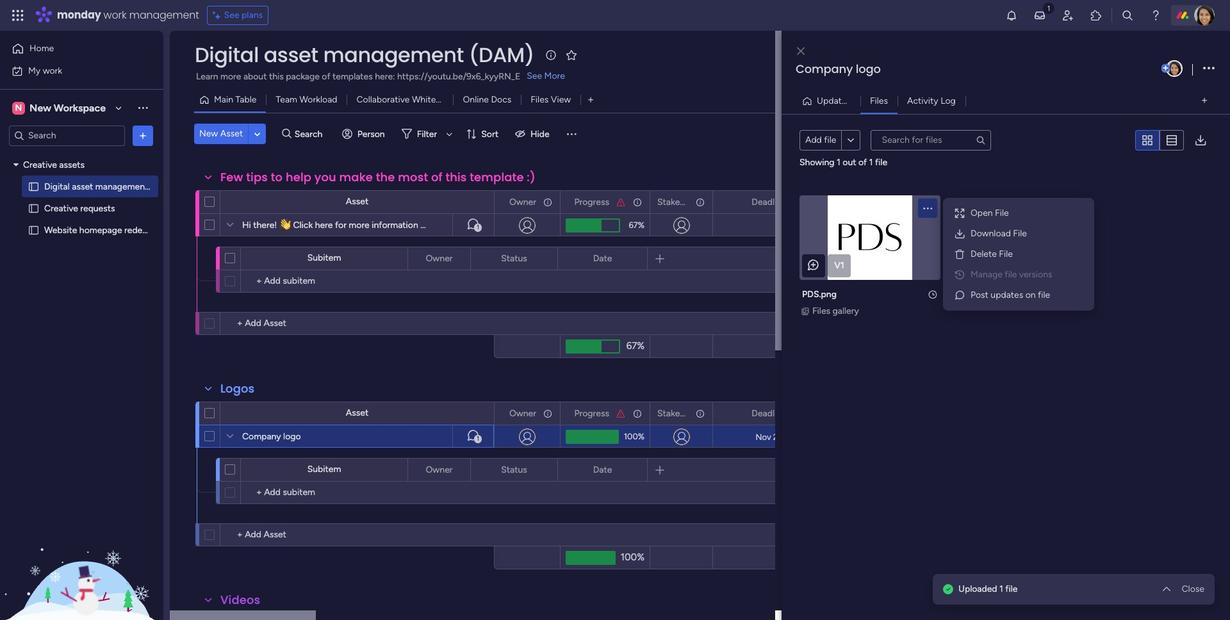Task type: locate. For each thing, give the bounding box(es) containing it.
1 vertical spatial logo
[[283, 431, 301, 442]]

here
[[315, 220, 333, 231]]

0 vertical spatial + add asset text field
[[227, 316, 331, 331]]

1 vertical spatial status
[[501, 464, 527, 475]]

new for new asset
[[199, 128, 218, 139]]

1 horizontal spatial of
[[431, 169, 443, 185]]

of inside field
[[431, 169, 443, 185]]

2 1 button from the top
[[453, 425, 494, 448]]

(dam)
[[469, 40, 535, 69], [151, 181, 177, 192]]

digital asset management (dam) up the requests
[[44, 181, 177, 192]]

0 vertical spatial status
[[501, 253, 527, 264]]

creative
[[23, 159, 57, 170], [44, 203, 78, 214]]

0 vertical spatial public board image
[[28, 180, 40, 193]]

0 vertical spatial 1 button
[[453, 213, 494, 237]]

2 deadline from the top
[[752, 408, 787, 419]]

1 vertical spatial public board image
[[28, 224, 40, 236]]

0 vertical spatial logo
[[856, 61, 881, 77]]

files right "/"
[[870, 95, 888, 106]]

0 horizontal spatial column information image
[[633, 197, 643, 207]]

1 horizontal spatial company logo
[[796, 61, 881, 77]]

asset for few tips to help you make the most of this template :)
[[346, 196, 369, 207]]

0 vertical spatial this
[[269, 71, 284, 82]]

Progress field
[[571, 195, 613, 209], [571, 407, 613, 421]]

0 vertical spatial management
[[129, 8, 199, 22]]

lottie animation element
[[0, 491, 163, 621]]

1 vertical spatial date field
[[590, 463, 616, 477]]

file right "on"
[[1038, 290, 1051, 301]]

2 date from the top
[[593, 464, 612, 475]]

work
[[104, 8, 127, 22], [43, 65, 62, 76]]

0 vertical spatial work
[[104, 8, 127, 22]]

workload
[[300, 94, 337, 105]]

post updates on file menu item
[[949, 285, 1090, 306]]

logos
[[221, 381, 255, 397]]

more up main table button
[[221, 71, 241, 82]]

2 vertical spatial of
[[431, 169, 443, 185]]

digital asset management (dam) inside list box
[[44, 181, 177, 192]]

1 vertical spatial status field
[[498, 463, 531, 477]]

company logo up updates / 1
[[796, 61, 881, 77]]

files inside button
[[813, 306, 831, 317]]

1 vertical spatial asset
[[346, 196, 369, 207]]

None search field
[[871, 130, 992, 150]]

1 horizontal spatial this
[[446, 169, 467, 185]]

file actions image
[[922, 202, 934, 214]]

showing
[[800, 157, 835, 168]]

1 horizontal spatial see
[[527, 71, 542, 81]]

0 horizontal spatial work
[[43, 65, 62, 76]]

options image
[[1204, 60, 1215, 77], [137, 129, 149, 142], [632, 191, 641, 213], [632, 403, 641, 425], [695, 403, 704, 425]]

0 vertical spatial subitem
[[307, 253, 341, 263]]

0 vertical spatial digital asset management (dam)
[[195, 40, 535, 69]]

creative up website
[[44, 203, 78, 214]]

creative for creative assets
[[23, 159, 57, 170]]

option
[[0, 153, 163, 156]]

1 vertical spatial digital asset management (dam)
[[44, 181, 177, 192]]

1 vertical spatial digital
[[44, 181, 70, 192]]

2 there's a configuration issue.
select which status columns will affect the progress calculation image from the top
[[616, 409, 626, 419]]

2 horizontal spatial files
[[870, 95, 888, 106]]

0 vertical spatial there's a configuration issue.
select which status columns will affect the progress calculation image
[[616, 197, 626, 207]]

67%
[[627, 341, 645, 352]]

manage file versions image
[[954, 269, 966, 281]]

1 horizontal spatial work
[[104, 8, 127, 22]]

1 horizontal spatial column information image
[[696, 197, 706, 207]]

file for download file
[[1014, 228, 1027, 239]]

1 horizontal spatial files
[[813, 306, 831, 317]]

more inside learn more about this package of templates here: https://youtu.be/9x6_kyyrn_e see more
[[221, 71, 241, 82]]

add to favorites image
[[565, 48, 578, 61]]

few tips to help you make the most of this template :)
[[221, 169, 536, 185]]

list box
[[0, 151, 177, 414]]

updates / 1
[[817, 95, 863, 106]]

file right out
[[876, 157, 888, 168]]

creative assets
[[23, 159, 85, 170]]

files
[[531, 94, 549, 105], [870, 95, 888, 106], [813, 306, 831, 317]]

for
[[335, 220, 347, 231]]

logo inside company logo field
[[856, 61, 881, 77]]

2 + add asset text field from the top
[[227, 528, 331, 543]]

0 horizontal spatial of
[[322, 71, 331, 82]]

1 progress from the top
[[575, 196, 610, 207]]

1 date field from the top
[[590, 252, 616, 266]]

caret down image
[[13, 160, 19, 169]]

see left more at left
[[527, 71, 542, 81]]

0 vertical spatial date
[[593, 253, 612, 264]]

inbox image
[[1034, 9, 1047, 22]]

main table
[[214, 94, 257, 105]]

deadline field for logos
[[749, 407, 790, 421]]

0 horizontal spatial asset
[[72, 181, 93, 192]]

templates
[[333, 71, 373, 82]]

company logo
[[796, 61, 881, 77], [242, 431, 301, 442]]

v1
[[835, 260, 845, 271]]

+ add asset text field for 67%
[[227, 316, 331, 331]]

1 vertical spatial more
[[349, 220, 370, 231]]

2 date field from the top
[[590, 463, 616, 477]]

company down the close icon
[[796, 61, 853, 77]]

arrow down image
[[442, 126, 457, 142]]

2 stakehoders from the top
[[658, 408, 708, 419]]

post updates on file image
[[954, 290, 966, 301]]

1 vertical spatial subitem
[[307, 464, 341, 475]]

date
[[593, 253, 612, 264], [593, 464, 612, 475]]

0 horizontal spatial more
[[221, 71, 241, 82]]

of right the 'package'
[[322, 71, 331, 82]]

1 progress field from the top
[[571, 195, 613, 209]]

public board image down public board image
[[28, 224, 40, 236]]

date for first status 'field' from the top
[[593, 253, 612, 264]]

1 horizontal spatial digital
[[195, 40, 259, 69]]

public board image
[[28, 202, 40, 214]]

% for 100 %
[[638, 432, 645, 442]]

1 vertical spatial + add asset text field
[[227, 528, 331, 543]]

new asset button
[[194, 124, 248, 144]]

1 vertical spatial date
[[593, 464, 612, 475]]

work for monday
[[104, 8, 127, 22]]

this left template
[[446, 169, 467, 185]]

file up manage file versions
[[1000, 249, 1013, 260]]

Status field
[[498, 252, 531, 266], [498, 463, 531, 477]]

0 vertical spatial more
[[221, 71, 241, 82]]

0 vertical spatial digital
[[195, 40, 259, 69]]

1 public board image from the top
[[28, 180, 40, 193]]

file inside menu item
[[1000, 249, 1013, 260]]

hi there!   👋  click here for more information  →
[[242, 220, 430, 231]]

2 stakehoders field from the top
[[654, 407, 708, 421]]

67 %
[[629, 221, 645, 230]]

1 there's a configuration issue.
select which status columns will affect the progress calculation image from the top
[[616, 197, 626, 207]]

file down open file menu item
[[1014, 228, 1027, 239]]

work for my
[[43, 65, 62, 76]]

add view image
[[589, 95, 594, 105], [1202, 96, 1208, 106]]

0 horizontal spatial files
[[531, 94, 549, 105]]

file right open
[[996, 208, 1009, 219]]

0 horizontal spatial (dam)
[[151, 181, 177, 192]]

lottie animation image
[[0, 491, 163, 621]]

0 vertical spatial deadline
[[752, 196, 787, 207]]

0 vertical spatial stakehoders
[[658, 196, 708, 207]]

requests
[[80, 203, 115, 214]]

0 vertical spatial (dam)
[[469, 40, 535, 69]]

company inside field
[[796, 61, 853, 77]]

1 horizontal spatial (dam)
[[469, 40, 535, 69]]

1 horizontal spatial asset
[[264, 40, 318, 69]]

1 vertical spatial file
[[1014, 228, 1027, 239]]

collaborative whiteboard online docs
[[357, 94, 512, 105]]

asset
[[264, 40, 318, 69], [72, 181, 93, 192]]

1 vertical spatial management
[[323, 40, 464, 69]]

2 vertical spatial management
[[95, 181, 148, 192]]

0 vertical spatial company
[[796, 61, 853, 77]]

status
[[501, 253, 527, 264], [501, 464, 527, 475]]

2 % from the top
[[638, 432, 645, 442]]

2 horizontal spatial of
[[859, 157, 867, 168]]

0 vertical spatial new
[[29, 102, 51, 114]]

download file menu item
[[949, 224, 1090, 244]]

+ Add Asset text field
[[227, 316, 331, 331], [227, 528, 331, 543]]

delete file
[[971, 249, 1013, 260]]

collaborative whiteboard button
[[347, 90, 459, 110]]

workspace image
[[12, 101, 25, 115]]

add file
[[806, 134, 837, 145]]

1 vertical spatial stakehoders
[[658, 408, 708, 419]]

Stakehoders field
[[654, 195, 708, 209], [654, 407, 708, 421]]

progress field for logos
[[571, 407, 613, 421]]

about
[[244, 71, 267, 82]]

options image
[[542, 191, 551, 213], [695, 191, 704, 213], [453, 248, 462, 270], [542, 403, 551, 425], [453, 459, 462, 481]]

add view image right the view
[[589, 95, 594, 105]]

asset
[[220, 128, 243, 139], [346, 196, 369, 207], [346, 408, 369, 419]]

1 horizontal spatial new
[[199, 128, 218, 139]]

1 vertical spatial (dam)
[[151, 181, 177, 192]]

here:
[[375, 71, 395, 82]]

most
[[398, 169, 428, 185]]

1 horizontal spatial logo
[[856, 61, 881, 77]]

(dam) up redesign
[[151, 181, 177, 192]]

1 vertical spatial stakehoders field
[[654, 407, 708, 421]]

asset inside list box
[[72, 181, 93, 192]]

2 + add subitem text field from the top
[[247, 485, 350, 501]]

monday
[[57, 8, 101, 22]]

sort
[[482, 129, 499, 139]]

work right my
[[43, 65, 62, 76]]

1 vertical spatial creative
[[44, 203, 78, 214]]

digital up the learn
[[195, 40, 259, 69]]

1 date from the top
[[593, 253, 612, 264]]

you
[[315, 169, 336, 185]]

1 vertical spatial this
[[446, 169, 467, 185]]

1
[[859, 95, 863, 106], [837, 157, 841, 168], [870, 157, 873, 168], [477, 224, 480, 231], [477, 435, 480, 443], [1000, 584, 1004, 595]]

new inside workspace selection "element"
[[29, 102, 51, 114]]

1 vertical spatial deadline field
[[749, 407, 790, 421]]

post
[[971, 290, 989, 301]]

this right about
[[269, 71, 284, 82]]

new right "n"
[[29, 102, 51, 114]]

new down the main
[[199, 128, 218, 139]]

1 vertical spatial + add subitem text field
[[247, 485, 350, 501]]

1 + add asset text field from the top
[[227, 316, 331, 331]]

manage
[[971, 269, 1003, 280]]

add view image up download image
[[1202, 96, 1208, 106]]

file inside menu item
[[996, 208, 1009, 219]]

file right 'add'
[[824, 134, 837, 145]]

of inside learn more about this package of templates here: https://youtu.be/9x6_kyyrn_e see more
[[322, 71, 331, 82]]

Videos field
[[217, 592, 264, 609]]

1 vertical spatial %
[[638, 432, 645, 442]]

1 deadline field from the top
[[749, 195, 790, 209]]

owner
[[510, 196, 537, 207], [426, 253, 453, 264], [510, 408, 537, 419], [426, 464, 453, 475]]

select product image
[[12, 9, 24, 22]]

0 vertical spatial deadline field
[[749, 195, 790, 209]]

file
[[996, 208, 1009, 219], [1014, 228, 1027, 239], [1000, 249, 1013, 260]]

1 vertical spatial 1 button
[[453, 425, 494, 448]]

0 vertical spatial date field
[[590, 252, 616, 266]]

stakehoders for 1st the stakehoders field from the bottom
[[658, 408, 708, 419]]

0 vertical spatial progress
[[575, 196, 610, 207]]

download file
[[971, 228, 1027, 239]]

https://youtu.be/9x6_kyyrn_e
[[397, 71, 521, 82]]

of right out
[[859, 157, 867, 168]]

0 horizontal spatial this
[[269, 71, 284, 82]]

company logo down logos field
[[242, 431, 301, 442]]

Deadline field
[[749, 195, 790, 209], [749, 407, 790, 421]]

0 vertical spatial %
[[638, 221, 645, 230]]

0 horizontal spatial logo
[[283, 431, 301, 442]]

0 vertical spatial progress field
[[571, 195, 613, 209]]

file up post updates on file
[[1005, 269, 1018, 280]]

asset up 'creative requests'
[[72, 181, 93, 192]]

(dam) up the docs
[[469, 40, 535, 69]]

1 horizontal spatial digital asset management (dam)
[[195, 40, 535, 69]]

2 progress field from the top
[[571, 407, 613, 421]]

1 deadline from the top
[[752, 196, 787, 207]]

file
[[824, 134, 837, 145], [876, 157, 888, 168], [1005, 269, 1018, 280], [1038, 290, 1051, 301], [1006, 584, 1018, 595]]

manage file versions
[[971, 269, 1053, 280]]

company down logos field
[[242, 431, 281, 442]]

online docs button
[[454, 90, 521, 110]]

nov
[[756, 432, 772, 442]]

new inside button
[[199, 128, 218, 139]]

deadline for logos
[[752, 408, 787, 419]]

column information image
[[633, 197, 643, 207], [696, 197, 706, 207]]

file inside manage file versions menu item
[[1005, 269, 1018, 280]]

0 vertical spatial company logo
[[796, 61, 881, 77]]

column information image
[[543, 197, 553, 207], [543, 409, 553, 419], [633, 409, 643, 419], [696, 409, 706, 419]]

my work button
[[8, 61, 138, 81]]

work inside button
[[43, 65, 62, 76]]

+ Add subitem text field
[[247, 274, 350, 289], [247, 485, 350, 501]]

home
[[29, 43, 54, 54]]

2 deadline field from the top
[[749, 407, 790, 421]]

file for delete file
[[1000, 249, 1013, 260]]

0 vertical spatial status field
[[498, 252, 531, 266]]

more right for on the left of the page
[[349, 220, 370, 231]]

creative for creative requests
[[44, 203, 78, 214]]

file inside menu item
[[1014, 228, 1027, 239]]

1 horizontal spatial add view image
[[1202, 96, 1208, 106]]

1 vertical spatial work
[[43, 65, 62, 76]]

1 % from the top
[[638, 221, 645, 230]]

files down the pds.png in the right top of the page
[[813, 306, 831, 317]]

1 subitem from the top
[[307, 253, 341, 263]]

Search field
[[292, 125, 330, 143]]

of right the most
[[431, 169, 443, 185]]

1 vertical spatial see
[[527, 71, 542, 81]]

logo
[[856, 61, 881, 77], [283, 431, 301, 442]]

1 1 button from the top
[[453, 213, 494, 237]]

0 vertical spatial of
[[322, 71, 331, 82]]

Date field
[[590, 252, 616, 266], [590, 463, 616, 477]]

1 vertical spatial new
[[199, 128, 218, 139]]

see
[[224, 10, 240, 21], [527, 71, 542, 81]]

deadline for few tips to help you make the most of this template :)
[[752, 196, 787, 207]]

/
[[853, 95, 857, 106]]

on
[[1026, 290, 1036, 301]]

delete
[[971, 249, 997, 260]]

files left the view
[[531, 94, 549, 105]]

2 subitem from the top
[[307, 464, 341, 475]]

0 vertical spatial + add subitem text field
[[247, 274, 350, 289]]

close image
[[797, 46, 805, 56]]

1 vertical spatial there's a configuration issue.
select which status columns will affect the progress calculation image
[[616, 409, 626, 419]]

public board image
[[28, 180, 40, 193], [28, 224, 40, 236]]

Few tips to help you make the most of this template :) field
[[217, 169, 539, 186]]

search everything image
[[1122, 9, 1135, 22]]

1 + add subitem text field from the top
[[247, 274, 350, 289]]

date for 2nd status 'field' from the top of the page
[[593, 464, 612, 475]]

asset up the 'package'
[[264, 40, 318, 69]]

there's a configuration issue.
select which status columns will affect the progress calculation image
[[616, 197, 626, 207], [616, 409, 626, 419]]

0 vertical spatial see
[[224, 10, 240, 21]]

view
[[551, 94, 571, 105]]

download file image
[[954, 228, 966, 240]]

2 vertical spatial asset
[[346, 408, 369, 419]]

creative right caret down image
[[23, 159, 57, 170]]

2 column information image from the left
[[696, 197, 706, 207]]

digital asset management (dam) up templates
[[195, 40, 535, 69]]

add
[[806, 134, 822, 145]]

tips
[[246, 169, 268, 185]]

this
[[269, 71, 284, 82], [446, 169, 467, 185]]

0 vertical spatial asset
[[220, 128, 243, 139]]

1 vertical spatial progress
[[575, 408, 610, 419]]

files for files gallery
[[813, 306, 831, 317]]

see left plans
[[224, 10, 240, 21]]

1 horizontal spatial company
[[796, 61, 853, 77]]

1 status from the top
[[501, 253, 527, 264]]

dapulse addbtn image
[[1162, 64, 1170, 72]]

1 vertical spatial deadline
[[752, 408, 787, 419]]

menu menu
[[949, 203, 1090, 306]]

public board image up public board image
[[28, 180, 40, 193]]

%
[[638, 221, 645, 230], [638, 432, 645, 442]]

my work
[[28, 65, 62, 76]]

to
[[271, 169, 283, 185]]

file for open file
[[996, 208, 1009, 219]]

digital down creative assets
[[44, 181, 70, 192]]

1 column information image from the left
[[633, 197, 643, 207]]

0 horizontal spatial digital asset management (dam)
[[44, 181, 177, 192]]

2 progress from the top
[[575, 408, 610, 419]]

Owner field
[[506, 195, 540, 209], [423, 252, 456, 266], [506, 407, 540, 421], [423, 463, 456, 477]]

option inside list box
[[0, 153, 163, 156]]

online
[[463, 94, 489, 105]]

work right monday
[[104, 8, 127, 22]]

1 vertical spatial progress field
[[571, 407, 613, 421]]

manage file versions menu item
[[949, 265, 1090, 285]]

updates / 1 button
[[797, 91, 863, 111]]

company logo inside field
[[796, 61, 881, 77]]

0 vertical spatial stakehoders field
[[654, 195, 708, 209]]

0 vertical spatial asset
[[264, 40, 318, 69]]

1 vertical spatial company logo
[[242, 431, 301, 442]]

2 status from the top
[[501, 464, 527, 475]]

redesign
[[124, 225, 159, 236]]

1 stakehoders from the top
[[658, 196, 708, 207]]

1 vertical spatial asset
[[72, 181, 93, 192]]

updates
[[991, 290, 1024, 301]]

hide button
[[510, 124, 557, 144]]

2 public board image from the top
[[28, 224, 40, 236]]

file inside post updates on file menu item
[[1038, 290, 1051, 301]]

assets
[[59, 159, 85, 170]]



Task type: vqa. For each thing, say whether or not it's contained in the screenshot.
one
no



Task type: describe. For each thing, give the bounding box(es) containing it.
menu image
[[565, 128, 578, 140]]

v2 search image
[[282, 127, 292, 141]]

open file menu item
[[949, 203, 1090, 224]]

pds.png
[[803, 289, 837, 300]]

n
[[15, 102, 22, 113]]

make
[[339, 169, 373, 185]]

activity log button
[[898, 91, 966, 111]]

67
[[629, 221, 638, 230]]

files view
[[531, 94, 571, 105]]

new asset
[[199, 128, 243, 139]]

public board image for website homepage redesign
[[28, 224, 40, 236]]

1 stakehoders field from the top
[[654, 195, 708, 209]]

public board image for digital asset management (dam)
[[28, 180, 40, 193]]

👋
[[279, 220, 291, 231]]

activity log
[[908, 95, 956, 106]]

1 button for hi there!   👋  click here for more information  →
[[453, 213, 494, 237]]

creative requests
[[44, 203, 115, 214]]

notifications image
[[1006, 9, 1019, 22]]

Logos field
[[217, 381, 258, 397]]

my
[[28, 65, 41, 76]]

delete file menu item
[[949, 244, 1090, 265]]

progress field for few tips to help you make the most of this template :)
[[571, 195, 613, 209]]

Digital asset management (DAM) field
[[192, 40, 538, 69]]

26
[[774, 432, 783, 442]]

team workload
[[276, 94, 337, 105]]

log
[[941, 95, 956, 106]]

1 vertical spatial company
[[242, 431, 281, 442]]

search image
[[977, 135, 987, 145]]

see plans
[[224, 10, 263, 21]]

list box containing creative assets
[[0, 151, 177, 414]]

main
[[214, 94, 233, 105]]

workspace options image
[[137, 101, 149, 114]]

progress for few tips to help you make the most of this template :)
[[575, 196, 610, 207]]

plans
[[242, 10, 263, 21]]

download image
[[1195, 134, 1208, 146]]

1 button for company logo
[[453, 425, 494, 448]]

asset for logos
[[346, 408, 369, 419]]

help image
[[1150, 9, 1163, 22]]

invite members image
[[1062, 9, 1075, 22]]

learn more about this package of templates here: https://youtu.be/9x6_kyyrn_e see more
[[196, 71, 565, 82]]

100 %
[[624, 432, 645, 442]]

apps image
[[1090, 9, 1103, 22]]

1 status field from the top
[[498, 252, 531, 266]]

see inside button
[[224, 10, 240, 21]]

1 horizontal spatial more
[[349, 220, 370, 231]]

workspace
[[54, 102, 106, 114]]

team workload button
[[266, 90, 347, 110]]

files gallery button
[[800, 304, 863, 319]]

new workspace
[[29, 102, 106, 114]]

gallery layout group
[[1136, 130, 1185, 151]]

add file button
[[800, 130, 842, 150]]

homepage
[[79, 225, 122, 236]]

Company logo field
[[793, 61, 1160, 78]]

person button
[[337, 124, 393, 144]]

open file image
[[954, 208, 966, 219]]

files view button
[[521, 90, 581, 110]]

there's a configuration issue.
select which status columns will affect the progress calculation image for few tips to help you make the most of this template :)
[[616, 197, 626, 207]]

template
[[470, 169, 524, 185]]

Search in workspace field
[[27, 128, 107, 143]]

files for files view
[[531, 94, 549, 105]]

→
[[421, 220, 430, 231]]

open
[[971, 208, 993, 219]]

0 horizontal spatial digital
[[44, 181, 70, 192]]

file right uploaded
[[1006, 584, 1018, 595]]

this inside learn more about this package of templates here: https://youtu.be/9x6_kyyrn_e see more
[[269, 71, 284, 82]]

james peterson image
[[1195, 5, 1215, 26]]

whiteboard
[[412, 94, 459, 105]]

deadline field for few tips to help you make the most of this template :)
[[749, 195, 790, 209]]

see inside learn more about this package of templates here: https://youtu.be/9x6_kyyrn_e see more
[[527, 71, 542, 81]]

james peterson image
[[1167, 60, 1183, 77]]

learn
[[196, 71, 218, 82]]

help
[[286, 169, 312, 185]]

1 inside button
[[859, 95, 863, 106]]

see plans button
[[207, 6, 269, 25]]

show board description image
[[544, 49, 559, 62]]

0 horizontal spatial add view image
[[589, 95, 594, 105]]

table
[[236, 94, 257, 105]]

date field for 2nd status 'field' from the top of the page
[[590, 463, 616, 477]]

download
[[971, 228, 1011, 239]]

uploaded 1 file
[[959, 584, 1018, 595]]

hi
[[242, 220, 251, 231]]

team
[[276, 94, 297, 105]]

this inside field
[[446, 169, 467, 185]]

progress for logos
[[575, 408, 610, 419]]

filter
[[417, 129, 437, 139]]

nov 26
[[756, 432, 783, 442]]

Search for files search field
[[871, 130, 992, 150]]

1 vertical spatial of
[[859, 157, 867, 168]]

out
[[843, 157, 857, 168]]

see more link
[[526, 70, 567, 83]]

few
[[221, 169, 243, 185]]

delete file image
[[954, 249, 966, 260]]

click
[[293, 220, 313, 231]]

docs
[[491, 94, 512, 105]]

versions
[[1020, 269, 1053, 280]]

+ add asset text field for 100%
[[227, 528, 331, 543]]

package
[[286, 71, 320, 82]]

monday work management
[[57, 8, 199, 22]]

stakehoders for first the stakehoders field
[[658, 196, 708, 207]]

files button
[[861, 91, 898, 111]]

home button
[[8, 38, 138, 59]]

asset inside button
[[220, 128, 243, 139]]

uploaded
[[959, 584, 998, 595]]

files gallery
[[813, 306, 859, 317]]

2 status field from the top
[[498, 463, 531, 477]]

the
[[376, 169, 395, 185]]

date field for first status 'field' from the top
[[590, 252, 616, 266]]

open file
[[971, 208, 1009, 219]]

0 horizontal spatial company logo
[[242, 431, 301, 442]]

:)
[[527, 169, 536, 185]]

workspace selection element
[[12, 100, 108, 116]]

there's a configuration issue.
select which status columns will affect the progress calculation image for logos
[[616, 409, 626, 419]]

100%
[[621, 552, 645, 564]]

1 image
[[1044, 1, 1055, 15]]

angle down image
[[254, 129, 261, 139]]

hide
[[531, 129, 550, 139]]

post updates on file
[[971, 290, 1051, 301]]

% for 67 %
[[638, 221, 645, 230]]

close button
[[1177, 579, 1210, 600]]

file inside "add file" button
[[824, 134, 837, 145]]

files for files
[[870, 95, 888, 106]]

close
[[1182, 584, 1205, 595]]

new for new workspace
[[29, 102, 51, 114]]

main table button
[[194, 90, 266, 110]]

updates
[[817, 95, 851, 106]]

there!
[[253, 220, 277, 231]]

more
[[545, 71, 565, 81]]

person
[[358, 129, 385, 139]]



